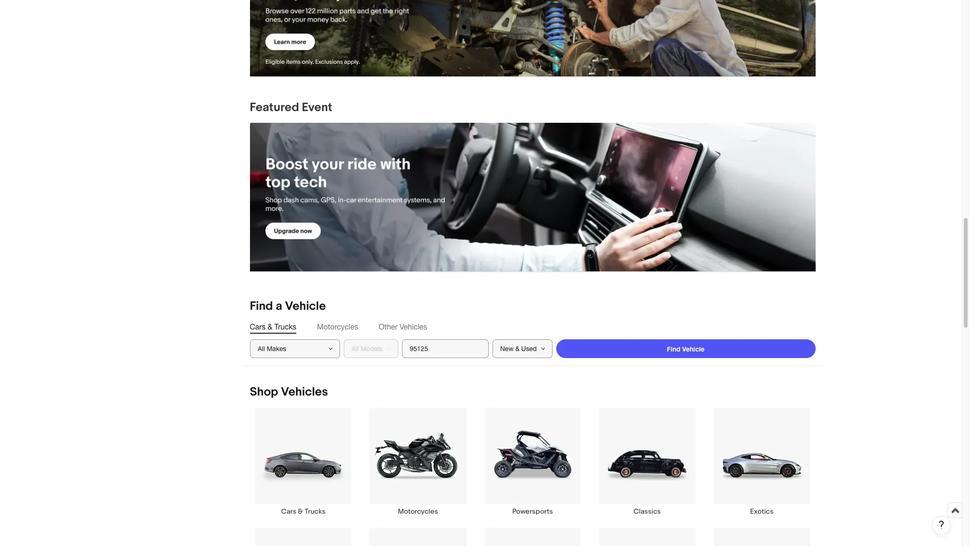 Task type: describe. For each thing, give the bounding box(es) containing it.
find for find vehicle
[[667, 345, 681, 353]]

powersports link
[[476, 408, 590, 517]]

featured
[[250, 101, 299, 115]]

a
[[276, 300, 282, 314]]

find a vehicle
[[250, 300, 326, 314]]

vehicles for shop vehicles
[[281, 386, 328, 400]]

motorcycles for 'tab list' containing cars & trucks
[[317, 323, 358, 332]]

exotics
[[751, 508, 774, 517]]

classics link
[[590, 408, 705, 517]]

help, opens dialogs image
[[937, 521, 947, 530]]

0 vertical spatial vehicle
[[285, 300, 326, 314]]

other
[[379, 323, 398, 332]]

classics
[[634, 508, 661, 517]]

powersports
[[513, 508, 553, 517]]

cars inside 'tab list'
[[250, 323, 266, 332]]

1 horizontal spatial trucks
[[305, 508, 326, 517]]

ZIP Code (Required) text field
[[402, 340, 489, 359]]

find for find a vehicle
[[250, 300, 273, 314]]

shop vehicles
[[250, 386, 328, 400]]

boost your ride with top tech image
[[250, 123, 816, 272]]

find vehicle button
[[556, 340, 816, 359]]

1 vertical spatial &
[[298, 508, 303, 517]]

1 horizontal spatial cars
[[281, 508, 297, 517]]

cars & trucks inside 'tab list'
[[250, 323, 297, 332]]

find vehicle
[[667, 345, 705, 353]]



Task type: vqa. For each thing, say whether or not it's contained in the screenshot.
DYSONSTORE
no



Task type: locate. For each thing, give the bounding box(es) containing it.
0 vertical spatial vehicles
[[400, 323, 427, 332]]

tab list
[[250, 322, 816, 332]]

vehicles
[[400, 323, 427, 332], [281, 386, 328, 400]]

1 vertical spatial motorcycles
[[398, 508, 438, 517]]

1 vertical spatial find
[[667, 345, 681, 353]]

0 horizontal spatial &
[[268, 323, 272, 332]]

motorcycles
[[317, 323, 358, 332], [398, 508, 438, 517]]

find inside find vehicle button
[[667, 345, 681, 353]]

None text field
[[250, 123, 816, 272]]

1 vertical spatial vehicles
[[281, 386, 328, 400]]

0 horizontal spatial find
[[250, 300, 273, 314]]

0 horizontal spatial motorcycles
[[317, 323, 358, 332]]

guaranteed to fit your ride, every time image
[[250, 0, 816, 77]]

featured event
[[250, 101, 333, 115]]

0 vertical spatial trucks
[[275, 323, 297, 332]]

cars & trucks
[[250, 323, 297, 332], [281, 508, 326, 517]]

0 horizontal spatial vehicles
[[281, 386, 328, 400]]

0 horizontal spatial cars
[[250, 323, 266, 332]]

event
[[302, 101, 333, 115]]

0 horizontal spatial trucks
[[275, 323, 297, 332]]

0 vertical spatial cars
[[250, 323, 266, 332]]

trucks
[[275, 323, 297, 332], [305, 508, 326, 517]]

1 horizontal spatial &
[[298, 508, 303, 517]]

1 horizontal spatial vehicles
[[400, 323, 427, 332]]

exotics link
[[705, 408, 820, 517]]

None text field
[[250, 0, 816, 77]]

vehicle inside button
[[683, 345, 705, 353]]

vehicles for other vehicles
[[400, 323, 427, 332]]

1 horizontal spatial motorcycles
[[398, 508, 438, 517]]

1 vertical spatial cars & trucks
[[281, 508, 326, 517]]

0 vertical spatial motorcycles
[[317, 323, 358, 332]]

find
[[250, 300, 273, 314], [667, 345, 681, 353]]

0 vertical spatial cars & trucks
[[250, 323, 297, 332]]

0 horizontal spatial vehicle
[[285, 300, 326, 314]]

1 horizontal spatial find
[[667, 345, 681, 353]]

1 horizontal spatial vehicle
[[683, 345, 705, 353]]

1 vertical spatial trucks
[[305, 508, 326, 517]]

cars
[[250, 323, 266, 332], [281, 508, 297, 517]]

vehicles inside 'tab list'
[[400, 323, 427, 332]]

trucks inside 'tab list'
[[275, 323, 297, 332]]

vehicle
[[285, 300, 326, 314], [683, 345, 705, 353]]

0 vertical spatial &
[[268, 323, 272, 332]]

&
[[268, 323, 272, 332], [298, 508, 303, 517]]

vehicles right the other at left bottom
[[400, 323, 427, 332]]

motorcycles for motorcycles "link"
[[398, 508, 438, 517]]

cars & trucks link
[[246, 408, 361, 517]]

1 vertical spatial cars
[[281, 508, 297, 517]]

motorcycles inside "link"
[[398, 508, 438, 517]]

other vehicles
[[379, 323, 427, 332]]

vehicles right shop
[[281, 386, 328, 400]]

shop
[[250, 386, 278, 400]]

& inside 'tab list'
[[268, 323, 272, 332]]

1 vertical spatial vehicle
[[683, 345, 705, 353]]

motorcycles inside 'tab list'
[[317, 323, 358, 332]]

motorcycles link
[[361, 408, 476, 517]]

0 vertical spatial find
[[250, 300, 273, 314]]

tab list containing cars & trucks
[[250, 322, 816, 332]]



